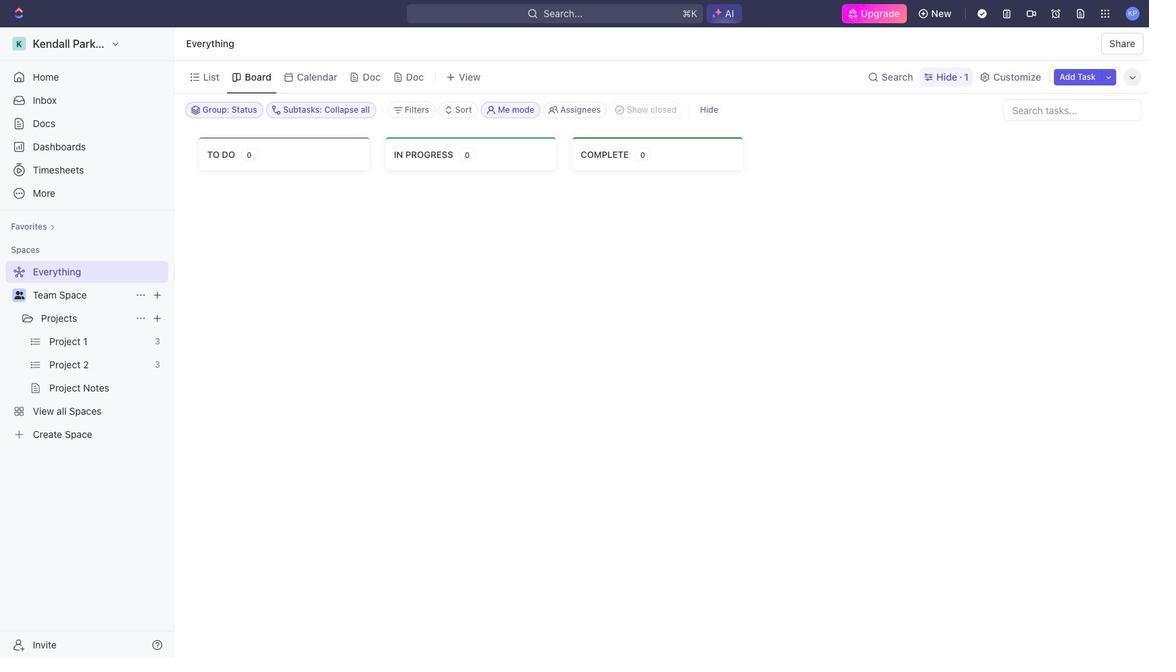 Task type: describe. For each thing, give the bounding box(es) containing it.
Search tasks... text field
[[1004, 100, 1141, 120]]



Task type: vqa. For each thing, say whether or not it's contained in the screenshot.
the will at the left top of page
no



Task type: locate. For each thing, give the bounding box(es) containing it.
tree
[[5, 261, 168, 446]]

kendall parks's workspace, , element
[[12, 37, 26, 51]]

tree inside sidebar navigation
[[5, 261, 168, 446]]

sidebar navigation
[[0, 27, 177, 659]]

user group image
[[14, 291, 24, 300]]



